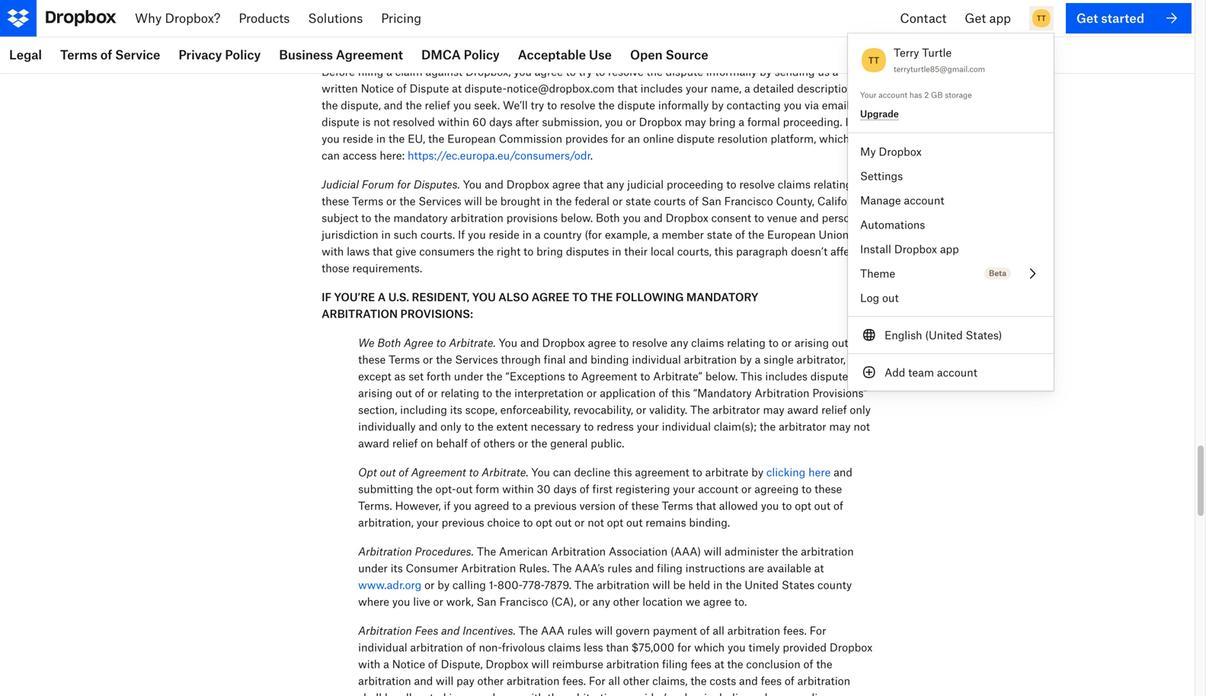 Task type: vqa. For each thing, say whether or not it's contained in the screenshot.
INCENTIVES.
yes



Task type: describe. For each thing, give the bounding box(es) containing it.
other up accordance
[[478, 675, 504, 688]]

provider's
[[623, 692, 671, 697]]

business agreement link
[[270, 37, 412, 73]]

dropbox up member on the top of the page
[[666, 212, 709, 224]]

bring inside 'you and dropbox agree that any judicial proceeding to resolve claims relating to these terms or the services will be brought in the federal or state courts of san francisco county, california, subject to the mandatory arbitration provisions below. both you and dropbox consent to venue and personal jurisdiction in such courts. if you reside in a country (for example, a member state of the european union) with laws that give consumers the right to bring disputes in their local courts, this paragraph doesn't affect those requirements.'
[[537, 245, 563, 258]]

to down 'notice@dropbox.com'
[[547, 99, 557, 112]]

these down here
[[815, 483, 842, 496]]

or up the revocability,
[[587, 387, 597, 400]]

commission
[[499, 132, 563, 145]]

in left their
[[612, 245, 622, 258]]

arbitration down where
[[358, 625, 412, 638]]

may inside we want to address your concerns without needing a formal legal case. before filing a claim against dropbox, you agree to try to resolve the dispute informally by sending us a written notice of dispute at dispute-notice@dropbox.com that includes your name, a detailed description of the dispute, and the relief you seek. we'll try to resolve the dispute informally by contacting you via email. if a dispute is not resolved within 60 days after submission, you or dropbox may bring a formal proceeding. if you reside in the eu, the european commission provides for an online dispute resolution platform, which you can access here:
[[685, 115, 706, 128]]

to down the revocability,
[[584, 420, 594, 433]]

or inside we want to address your concerns without needing a formal legal case. before filing a claim against dropbox, you agree to try to resolve the dispute informally by sending us a written notice of dispute at dispute-notice@dropbox.com that includes your name, a detailed description of the dispute, and the relief you seek. we'll try to resolve the dispute informally by contacting you via email. if a dispute is not resolved within 60 days after submission, you or dropbox may bring a formal proceeding. if you reside in the eu, the european commission provides for an online dispute resolution platform, which you can access here:
[[626, 115, 636, 128]]

you up judicial
[[322, 132, 340, 145]]

0 vertical spatial for
[[810, 625, 827, 638]]

arbitration down arbitration fees and incentives.
[[410, 641, 463, 654]]

reside inside 'you and dropbox agree that any judicial proceeding to resolve claims relating to these terms or the services will be brought in the federal or state courts of san francisco county, california, subject to the mandatory arbitration provisions below. both you and dropbox consent to venue and personal jurisdiction in such courts. if you reside in a country (for example, a member state of the european union) with laws that give consumers the right to bring disputes in their local courts, this paragraph doesn't affect those requirements.'
[[489, 228, 520, 241]]

consent
[[712, 212, 752, 224]]

opt
[[358, 466, 377, 479]]

2 horizontal spatial opt
[[795, 500, 812, 513]]

arbitrate"
[[653, 370, 703, 383]]

1 vertical spatial informally
[[658, 99, 709, 112]]

dropbox down automations
[[895, 243, 938, 256]]

arbitration inside you and dropbox agree to resolve any claims relating to or arising out of these terms or the services through final and binding individual arbitration by a single arbitrator, except as set forth under the "exceptions to agreement to arbitrate" below. this includes disputes arising out of or relating to the interpretation or application of this "mandatory arbitration provisions" section, including its scope, enforceability, revocability, or validity. the arbitrator may award relief only individually and only to the extent necessary to redress your individual claim(s); the arbitrator may not award relief on behalf of others or the general public.
[[755, 387, 810, 400]]

1 horizontal spatial all
[[713, 625, 725, 638]]

european inside we want to address your concerns without needing a formal legal case. before filing a claim against dropbox, you agree to try to resolve the dispute informally by sending us a written notice of dispute at dispute-notice@dropbox.com that includes your name, a detailed description of the dispute, and the relief you seek. we'll try to resolve the dispute informally by contacting you via email. if a dispute is not resolved within 60 days after submission, you or dropbox may bring a formal proceeding. if you reside in the eu, the european commission provides for an online dispute resolution platform, which you can access here:
[[447, 132, 496, 145]]

days inside we want to address your concerns without needing a formal legal case. before filing a claim against dropbox, you agree to try to resolve the dispute informally by sending us a written notice of dispute at dispute-notice@dropbox.com that includes your name, a detailed description of the dispute, and the relief you seek. we'll try to resolve the dispute informally by contacting you via email. if a dispute is not resolved within 60 days after submission, you or dropbox may bring a formal proceeding. if you reside in the eu, the european commission provides for an online dispute resolution platform, which you can access here:
[[489, 115, 513, 128]]

section,
[[358, 404, 397, 417]]

2 vertical spatial may
[[830, 420, 851, 433]]

0 horizontal spatial fees.
[[563, 675, 586, 688]]

1 vertical spatial both
[[377, 337, 401, 349]]

on
[[421, 437, 433, 450]]

the down through
[[486, 370, 503, 383]]

https://ec.europa.eu/consumers/odr .
[[408, 149, 593, 162]]

proceeding.
[[783, 115, 843, 128]]

account right team
[[937, 366, 978, 379]]

a inside "the aaa rules will govern payment of all arbitration fees. for individual arbitration of non-frivolous claims less than $75,000 for which you timely provided dropbox with a notice of dispute, dropbox will reimburse arbitration filing fees at the conclusion of the arbitration and will pay other arbitration fees. for all other claims, the costs and fees of arbitration shall be allocated in accordance with the arbitration provider's rules, including rules regar"
[[383, 658, 389, 671]]

resolve up submission,
[[560, 99, 596, 112]]

description
[[797, 82, 854, 95]]

redress
[[597, 420, 634, 433]]

and down courts
[[644, 212, 663, 224]]

country
[[544, 228, 582, 241]]

0 vertical spatial arbitrate.
[[449, 337, 496, 349]]

to up application on the bottom
[[640, 370, 651, 383]]

you inside "the aaa rules will govern payment of all arbitration fees. for individual arbitration of non-frivolous claims less than $75,000 for which you timely provided dropbox with a notice of dispute, dropbox will reimburse arbitration filing fees at the conclusion of the arbitration and will pay other arbitration fees. for all other claims, the costs and fees of arbitration shall be allocated in accordance with the arbitration provider's rules, including rules regar"
[[728, 641, 746, 654]]

you up consumers
[[468, 228, 486, 241]]

2 vertical spatial you
[[532, 466, 550, 479]]

or down extent on the left bottom of the page
[[518, 437, 528, 450]]

other up provider's
[[623, 675, 650, 688]]

jurisdiction
[[322, 228, 379, 241]]

account menu image
[[1030, 6, 1054, 30]]

that inside we want to address your concerns without needing a formal legal case. before filing a claim against dropbox, you agree to try to resolve the dispute informally by sending us a written notice of dispute at dispute-notice@dropbox.com that includes your name, a detailed description of the dispute, and the relief you seek. we'll try to resolve the dispute informally by contacting you via email. if a dispute is not resolved within 60 days after submission, you or dropbox may bring a formal proceeding. if you reside in the eu, the european commission provides for an online dispute resolution platform, which you can access here:
[[618, 82, 638, 95]]

in up provisions
[[543, 195, 553, 208]]

you inside or by calling 1-800-778-7879. the arbitration will be held in the united states county where you live or work, san francisco (ca), or any other location we agree to.
[[392, 596, 410, 609]]

of inside 'link'
[[100, 47, 112, 62]]

resolution
[[718, 132, 768, 145]]

1 vertical spatial previous
[[442, 516, 484, 529]]

costs
[[710, 675, 736, 688]]

and down https://ec.europa.eu/consumers/odr 'link'
[[485, 178, 504, 191]]

.
[[590, 149, 593, 162]]

1 horizontal spatial try
[[579, 65, 592, 78]]

terms inside 'link'
[[60, 47, 97, 62]]

under inside you and dropbox agree to resolve any claims relating to or arising out of these terms or the services through final and binding individual arbitration by a single arbitrator, except as set forth under the "exceptions to agreement to arbitrate" below. this includes disputes arising out of or relating to the interpretation or application of this "mandatory arbitration provisions" section, including its scope, enforceability, revocability, or validity. the arbitrator may award relief only individually and only to the extent necessary to redress your individual claim(s); the arbitrator may not award relief on behalf of others or the general public.
[[454, 370, 484, 383]]

will up less
[[595, 625, 613, 638]]

manage account
[[861, 194, 945, 207]]

including inside you and dropbox agree to resolve any claims relating to or arising out of these terms or the services through final and binding individual arbitration by a single arbitrator, except as set forth under the "exceptions to agreement to arbitrate" below. this includes disputes arising out of or relating to the interpretation or application of this "mandatory arbitration provisions" section, including its scope, enforceability, revocability, or validity. the arbitrator may award relief only individually and only to the extent necessary to redress your individual claim(s); the arbitrator may not award relief on behalf of others or the general public.
[[400, 404, 447, 417]]

acceptable
[[518, 47, 586, 62]]

you left via
[[784, 99, 802, 112]]

days inside and submitting the opt-out form within 30 days of first registering your account or agreeing to these terms. however, if you agreed to a previous version of these terms that allowed you to opt out of arbitration, your previous choice to opt out or not opt out remains binding.
[[554, 483, 577, 496]]

your inside you and dropbox agree to resolve any claims relating to or arising out of these terms or the services through final and binding individual arbitration by a single arbitrator, except as set forth under the "exceptions to agreement to arbitrate" below. this includes disputes arising out of or relating to the interpretation or application of this "mandatory arbitration provisions" section, including its scope, enforceability, revocability, or validity. the arbitrator may award relief only individually and only to the extent necessary to redress your individual claim(s); the arbitrator may not award relief on behalf of others or the general public.
[[637, 420, 659, 433]]

submitting
[[358, 483, 414, 496]]

a down sort
[[387, 65, 392, 78]]

to right want
[[537, 48, 547, 61]]

less
[[584, 641, 603, 654]]

dispute right the online
[[677, 132, 715, 145]]

not inside we want to address your concerns without needing a formal legal case. before filing a claim against dropbox, you agree to try to resolve the dispute informally by sending us a written notice of dispute at dispute-notice@dropbox.com that includes your name, a detailed description of the dispute, and the relief you seek. we'll try to resolve the dispute informally by contacting you via email. if a dispute is not resolved within 60 days after submission, you or dropbox may bring a formal proceeding. if you reside in the eu, the european commission provides for an online dispute resolution platform, which you can access here:
[[374, 115, 390, 128]]

resolve inside 'you and dropbox agree that any judicial proceeding to resolve claims relating to these terms or the services will be brought in the federal or state courts of san francisco county, california, subject to the mandatory arbitration provisions below. both you and dropbox consent to venue and personal jurisdiction in such courts. if you reside in a country (for example, a member state of the european union) with laws that give consumers the right to bring disputes in their local courts, this paragraph doesn't affect those requirements.'
[[740, 178, 775, 191]]

to up interpretation
[[568, 370, 578, 383]]

arbitration down than
[[606, 658, 659, 671]]

reimburse
[[552, 658, 604, 671]]

you and dropbox agree that any judicial proceeding to resolve claims relating to these terms or the services will be brought in the federal or state courts of san francisco county, california, subject to the mandatory arbitration provisions below. both you and dropbox consent to venue and personal jurisdiction in such courts. if you reside in a country (for example, a member state of the european union) with laws that give consumers the right to bring disputes in their local courts, this paragraph doesn't affect those requirements.
[[322, 178, 870, 275]]

the up forth
[[436, 353, 452, 366]]

settings link
[[848, 164, 1054, 188]]

0 horizontal spatial try
[[531, 99, 544, 112]]

claims,
[[653, 675, 688, 688]]

out inside log out link
[[883, 292, 899, 304]]

1 horizontal spatial only
[[850, 404, 871, 417]]

terms of service link
[[51, 37, 169, 73]]

the down open
[[647, 65, 663, 78]]

my dropbox
[[861, 145, 922, 158]]

theme menu item
[[848, 261, 1054, 286]]

resolve down concerns
[[608, 65, 644, 78]]

or up allowed
[[742, 483, 752, 496]]

privacy policy
[[179, 47, 261, 62]]

tt button
[[861, 44, 888, 76]]

dropbox,
[[466, 65, 511, 78]]

and inside we want to address your concerns without needing a formal legal case. before filing a claim against dropbox, you agree to try to resolve the dispute informally by sending us a written notice of dispute at dispute-notice@dropbox.com that includes your name, a detailed description of the dispute, and the relief you seek. we'll try to resolve the dispute informally by contacting you via email. if a dispute is not resolved within 60 days after submission, you or dropbox may bring a formal proceeding. if you reside in the eu, the european commission provides for an online dispute resolution platform, which you can access here:
[[384, 99, 403, 112]]

1 vertical spatial relating
[[727, 337, 766, 349]]

1 vertical spatial individual
[[662, 420, 711, 433]]

set
[[409, 370, 424, 383]]

2 vertical spatial with
[[523, 692, 545, 697]]

agree inside you and dropbox agree to resolve any claims relating to or arising out of these terms or the services through final and binding individual arbitration by a single arbitrator, except as set forth under the "exceptions to agreement to arbitrate" below. this includes disputes arising out of or relating to the interpretation or application of this "mandatory arbitration provisions" section, including its scope, enforceability, revocability, or validity. the arbitrator may award relief only individually and only to the extent necessary to redress your individual claim(s); the arbitrator may not award relief on behalf of others or the general public.
[[588, 337, 616, 349]]

policy for dmca policy
[[464, 47, 500, 62]]

dropbox inside you and dropbox agree to resolve any claims relating to or arising out of these terms or the services through final and binding individual arbitration by a single arbitrator, except as set forth under the "exceptions to agreement to arbitrate" below. this includes disputes arising out of or relating to the interpretation or application of this "mandatory arbitration provisions" section, including its scope, enforceability, revocability, or validity. the arbitrator may award relief only individually and only to the extent necessary to redress your individual claim(s); the arbitrator may not award relief on behalf of others or the general public.
[[542, 337, 585, 349]]

1 vertical spatial fees
[[761, 675, 782, 688]]

and right costs
[[739, 675, 758, 688]]

get
[[1077, 11, 1099, 25]]

the
[[591, 291, 613, 304]]

necessary
[[531, 420, 581, 433]]

relating inside 'you and dropbox agree that any judicial proceeding to resolve claims relating to these terms or the services will be brought in the federal or state courts of san francisco county, california, subject to the mandatory arbitration provisions below. both you and dropbox consent to venue and personal jurisdiction in such courts. if you reside in a country (for example, a member state of the european union) with laws that give consumers the right to bring disputes in their local courts, this paragraph doesn't affect those requirements.'
[[814, 178, 852, 191]]

or right the '(ca),'
[[580, 596, 590, 609]]

(aaa)
[[671, 545, 701, 558]]

to left the arbitrate
[[693, 466, 703, 479]]

0 horizontal spatial agreement
[[336, 47, 403, 62]]

allocated
[[400, 692, 446, 697]]

1 vertical spatial state
[[707, 228, 733, 241]]

settings
[[861, 170, 903, 183]]

at inside 'the american arbitration association (aaa) will administer the arbitration under its consumer arbitration rules. the aaa's rules and filing instructions are available at www.adr.org'
[[814, 562, 824, 575]]

you up example,
[[623, 212, 641, 224]]

a up local
[[653, 228, 659, 241]]

the up submission,
[[599, 99, 615, 112]]

2
[[925, 90, 929, 100]]

subject
[[322, 212, 359, 224]]

add
[[885, 366, 906, 379]]

resident,
[[412, 291, 470, 304]]

seek.
[[474, 99, 500, 112]]

add team account
[[885, 366, 978, 379]]

your down however,
[[417, 516, 439, 529]]

open source
[[630, 47, 709, 62]]

platform,
[[771, 132, 817, 145]]

0 vertical spatial award
[[788, 404, 819, 417]]

to down scope,
[[465, 420, 475, 433]]

0 horizontal spatial arbitrator
[[713, 404, 760, 417]]

you down agreeing
[[761, 500, 779, 513]]

terms inside 'you and dropbox agree that any judicial proceeding to resolve claims relating to these terms or the services will be brought in the federal or state courts of san francisco county, california, subject to the mandatory arbitration provisions below. both you and dropbox consent to venue and personal jurisdiction in such courts. if you reside in a country (for example, a member state of the european union) with laws that give consumers the right to bring disputes in their local courts, this paragraph doesn't affect those requirements.'
[[352, 195, 384, 208]]

the up paragraph
[[748, 228, 765, 241]]

held
[[689, 579, 711, 592]]

which inside we want to address your concerns without needing a formal legal case. before filing a claim against dropbox, you agree to try to resolve the dispute informally by sending us a written notice of dispute at dispute-notice@dropbox.com that includes your name, a detailed description of the dispute, and the relief you seek. we'll try to resolve the dispute informally by contacting you via email. if a dispute is not resolved within 60 days after submission, you or dropbox may bring a formal proceeding. if you reside in the eu, the european commission provides for an online dispute resolution platform, which you can access here:
[[819, 132, 850, 145]]

both inside 'you and dropbox agree that any judicial proceeding to resolve claims relating to these terms or the services will be brought in the federal or state courts of san francisco county, california, subject to the mandatory arbitration provisions below. both you and dropbox consent to venue and personal jurisdiction in such courts. if you reside in a country (for example, a member state of the european union) with laws that give consumers the right to bring disputes in their local courts, this paragraph doesn't affect those requirements.'
[[596, 212, 620, 224]]

the down written
[[322, 99, 338, 112]]

get started link
[[1066, 3, 1192, 34]]

at inside "the aaa rules will govern payment of all arbitration fees. for individual arbitration of non-frivolous claims less than $75,000 for which you timely provided dropbox with a notice of dispute, dropbox will reimburse arbitration filing fees at the conclusion of the arbitration and will pay other arbitration fees. for all other claims, the costs and fees of arbitration shall be allocated in accordance with the arbitration provider's rules, including rules regar"
[[715, 658, 724, 671]]

0 vertical spatial individual
[[632, 353, 681, 366]]

these inside 'you and dropbox agree that any judicial proceeding to resolve claims relating to these terms or the services will be brought in the federal or state courts of san francisco county, california, subject to the mandatory arbitration provisions below. both you and dropbox consent to venue and personal jurisdiction in such courts. if you reside in a country (for example, a member state of the european union) with laws that give consumers the right to bring disputes in their local courts, this paragraph doesn't affect those requirements.'
[[322, 195, 349, 208]]

for inside we want to address your concerns without needing a formal legal case. before filing a claim against dropbox, you agree to try to resolve the dispute informally by sending us a written notice of dispute at dispute-notice@dropbox.com that includes your name, a detailed description of the dispute, and the relief you seek. we'll try to resolve the dispute informally by contacting you via email. if a dispute is not resolved within 60 days after submission, you or dropbox may bring a formal proceeding. if you reside in the eu, the european commission provides for an online dispute resolution platform, which you can access here:
[[611, 132, 625, 145]]

by down name,
[[712, 99, 724, 112]]

0 vertical spatial fees.
[[784, 625, 807, 638]]

by up "detailed"
[[760, 65, 772, 78]]

any inside or by calling 1-800-778-7879. the arbitration will be held in the united states county where you live or work, san francisco (ca), or any other location we agree to.
[[593, 596, 611, 609]]

"exceptions
[[506, 370, 565, 383]]

notice inside "the aaa rules will govern payment of all arbitration fees. for individual arbitration of non-frivolous claims less than $75,000 for which you timely provided dropbox with a notice of dispute, dropbox will reimburse arbitration filing fees at the conclusion of the arbitration and will pay other arbitration fees. for all other claims, the costs and fees of arbitration shall be allocated in accordance with the arbitration provider's rules, including rules regar"
[[392, 658, 425, 671]]

1 vertical spatial for
[[397, 178, 411, 191]]

can inside we want to address your concerns without needing a formal legal case. before filing a claim against dropbox, you agree to try to resolve the dispute informally by sending us a written notice of dispute at dispute-notice@dropbox.com that includes your name, a detailed description of the dispute, and the relief you seek. we'll try to resolve the dispute informally by contacting you via email. if a dispute is not resolved within 60 days after submission, you or dropbox may bring a formal proceeding. if you reside in the eu, the european commission provides for an online dispute resolution platform, which you can access here:
[[322, 149, 340, 162]]

against
[[426, 65, 463, 78]]

or down we both agree to arbitrate.
[[423, 353, 433, 366]]

a inside and submitting the opt-out form within 30 days of first registering your account or agreeing to these terms. however, if you agreed to a previous version of these terms that allowed you to opt out of arbitration, your previous choice to opt out or not opt out remains binding.
[[525, 500, 531, 513]]

county,
[[776, 195, 815, 208]]

arbitration inside 'the american arbitration association (aaa) will administer the arbitration under its consumer arbitration rules. the aaa's rules and filing instructions are available at www.adr.org'
[[801, 545, 854, 558]]

are
[[749, 562, 764, 575]]

and submitting the opt-out form within 30 days of first registering your account or agreeing to these terms. however, if you agreed to a previous version of these terms that allowed you to opt out of arbitration, your previous choice to opt out or not opt out remains binding.
[[358, 466, 853, 529]]

2 vertical spatial relief
[[392, 437, 418, 450]]

2 vertical spatial this
[[614, 466, 632, 479]]

for inside "the aaa rules will govern payment of all arbitration fees. for individual arbitration of non-frivolous claims less than $75,000 for which you timely provided dropbox with a notice of dispute, dropbox will reimburse arbitration filing fees at the conclusion of the arbitration and will pay other arbitration fees. for all other claims, the costs and fees of arbitration shall be allocated in accordance with the arbitration provider's rules, including rules regar"
[[678, 641, 692, 654]]

arbitration up aaa's
[[551, 545, 606, 558]]

the down forum
[[374, 212, 391, 224]]

1 horizontal spatial with
[[358, 658, 381, 671]]

in inside or by calling 1-800-778-7879. the arbitration will be held in the united states county where you live or work, san francisco (ca), or any other location we agree to.
[[713, 579, 723, 592]]

2 horizontal spatial rules
[[754, 692, 779, 697]]

arbitration down frivolous
[[507, 675, 560, 688]]

timely
[[749, 641, 780, 654]]

0 vertical spatial state
[[626, 195, 651, 208]]

dropbox inside we want to address your concerns without needing a formal legal case. before filing a claim against dropbox, you agree to try to resolve the dispute informally by sending us a written notice of dispute at dispute-notice@dropbox.com that includes your name, a detailed description of the dispute, and the relief you seek. we'll try to resolve the dispute informally by contacting you via email. if a dispute is not resolved within 60 days after submission, you or dropbox may bring a formal proceeding. if you reside in the eu, the european commission provides for an online dispute resolution platform, which you can access here:
[[639, 115, 682, 128]]

0 vertical spatial formal
[[761, 48, 793, 61]]

1-
[[489, 579, 498, 592]]

dispute,
[[441, 658, 483, 671]]

or down version
[[575, 516, 585, 529]]

acceptable use link
[[509, 37, 621, 73]]

account left has
[[879, 90, 908, 100]]

and right fees
[[441, 625, 460, 638]]

to up consent at the right of page
[[727, 178, 737, 191]]

to up scope,
[[482, 387, 493, 400]]

0 vertical spatial previous
[[534, 500, 577, 513]]

to right the "choice"
[[523, 516, 533, 529]]

to right right
[[524, 245, 534, 258]]

the inside 'the american arbitration association (aaa) will administer the arbitration under its consumer arbitration rules. the aaa's rules and filing instructions are available at www.adr.org'
[[782, 545, 798, 558]]

1 vertical spatial award
[[358, 437, 390, 450]]

that up federal
[[584, 178, 604, 191]]

your
[[861, 90, 877, 100]]

courts.
[[421, 228, 455, 241]]

in down provisions
[[523, 228, 532, 241]]

0 horizontal spatial fees
[[691, 658, 712, 671]]

0 horizontal spatial relating
[[441, 387, 480, 400]]

behalf
[[436, 437, 468, 450]]

below. inside you and dropbox agree to resolve any claims relating to or arising out of these terms or the services through final and binding individual arbitration by a single arbitrator, except as set forth under the "exceptions to agreement to arbitrate" below. this includes disputes arising out of or relating to the interpretation or application of this "mandatory arbitration provisions" section, including its scope, enforceability, revocability, or validity. the arbitrator may award relief only individually and only to the extent necessary to redress your individual claim(s); the arbitrator may not award relief on behalf of others or the general public.
[[706, 370, 738, 383]]

a
[[378, 291, 386, 304]]

in left such
[[381, 228, 391, 241]]

or down judicial forum for disputes.
[[386, 195, 397, 208]]

0 horizontal spatial arising
[[358, 387, 393, 400]]

you down want
[[514, 65, 532, 78]]

terry turtle terryturtle85@gmail.com
[[894, 46, 986, 74]]

application
[[600, 387, 656, 400]]

0 vertical spatial if
[[855, 99, 862, 112]]

the up costs
[[727, 658, 744, 671]]

at inside we want to address your concerns without needing a formal legal case. before filing a claim against dropbox, you agree to try to resolve the dispute informally by sending us a written notice of dispute at dispute-notice@dropbox.com that includes your name, a detailed description of the dispute, and the relief you seek. we'll try to resolve the dispute informally by contacting you via email. if a dispute is not resolved within 60 days after submission, you or dropbox may bring a formal proceeding. if you reside in the eu, the european commission provides for an online dispute resolution platform, which you can access here:
[[452, 82, 462, 95]]

arbitration up timely
[[728, 625, 781, 638]]

we for want
[[489, 48, 506, 61]]

mandatory
[[394, 212, 448, 224]]

or down consumer
[[425, 579, 435, 592]]

open source link
[[621, 37, 718, 73]]

want
[[509, 48, 534, 61]]

my
[[861, 145, 876, 158]]

the left federal
[[556, 195, 572, 208]]

your left name,
[[686, 82, 708, 95]]

dispute down without at the top of the page
[[666, 65, 704, 78]]

the down provided
[[817, 658, 833, 671]]

dropbox right provided
[[830, 641, 873, 654]]

arbitration down provided
[[798, 675, 851, 688]]

1 horizontal spatial opt
[[607, 516, 624, 529]]

"mandatory
[[693, 387, 752, 400]]

you for services
[[499, 337, 518, 349]]

1 vertical spatial arbitrate.
[[482, 466, 529, 479]]

as
[[394, 370, 406, 383]]

arbitrator,
[[797, 353, 846, 366]]

my dropbox link
[[848, 139, 1054, 164]]

provisions
[[507, 212, 558, 224]]

services inside 'you and dropbox agree that any judicial proceeding to resolve claims relating to these terms or the services will be brought in the federal or state courts of san francisco county, california, subject to the mandatory arbitration provisions below. both you and dropbox consent to venue and personal jurisdiction in such courts. if you reside in a country (for example, a member state of the european union) with laws that give consumers the right to bring disputes in their local courts, this paragraph doesn't affect those requirements.'
[[419, 195, 462, 208]]

resolving disputes
[[322, 19, 422, 32]]

30
[[537, 483, 551, 496]]

1 vertical spatial all
[[609, 675, 620, 688]]

by up agreeing
[[752, 466, 764, 479]]

the left right
[[478, 245, 494, 258]]

francisco inside 'you and dropbox agree that any judicial proceeding to resolve claims relating to these terms or the services will be brought in the federal or state courts of san francisco county, california, subject to the mandatory arbitration provisions below. both you and dropbox consent to venue and personal jurisdiction in such courts. if you reside in a country (for example, a member state of the european union) with laws that give consumers the right to bring disputes in their local courts, this paragraph doesn't affect those requirements.'
[[725, 195, 773, 208]]

0 horizontal spatial opt
[[536, 516, 552, 529]]

to left the venue in the right of the page
[[754, 212, 764, 224]]

pricing
[[381, 11, 422, 26]]

extent
[[497, 420, 528, 433]]

1 vertical spatial formal
[[748, 115, 780, 128]]

not inside and submitting the opt-out form within 30 days of first registering your account or agreeing to these terms. however, if you agreed to a previous version of these terms that allowed you to opt out of arbitration, your previous choice to opt out or not opt out remains binding.
[[588, 516, 604, 529]]

registering
[[616, 483, 670, 496]]

a up resolution on the right top
[[739, 115, 745, 128]]

eu,
[[408, 132, 425, 145]]

individually
[[358, 420, 416, 433]]

live
[[413, 596, 430, 609]]

through
[[501, 353, 541, 366]]

1 horizontal spatial can
[[553, 466, 571, 479]]

form
[[476, 483, 500, 496]]

778-
[[523, 579, 545, 592]]

1 vertical spatial relief
[[822, 404, 847, 417]]

notice inside we want to address your concerns without needing a formal legal case. before filing a claim against dropbox, you agree to try to resolve the dispute informally by sending us a written notice of dispute at dispute-notice@dropbox.com that includes your name, a detailed description of the dispute, and the relief you seek. we'll try to resolve the dispute informally by contacting you via email. if a dispute is not resolved within 60 days after submission, you or dropbox may bring a formal proceeding. if you reside in the eu, the european commission provides for an online dispute resolution platform, which you can access here:
[[361, 82, 394, 95]]

or down forth
[[428, 387, 438, 400]]

and up allocated
[[414, 675, 433, 688]]

which inside "the aaa rules will govern payment of all arbitration fees. for individual arbitration of non-frivolous claims less than $75,000 for which you timely provided dropbox with a notice of dispute, dropbox will reimburse arbitration filing fees at the conclusion of the arbitration and will pay other arbitration fees. for all other claims, the costs and fees of arbitration shall be allocated in accordance with the arbitration provider's rules, including rules regar"
[[695, 641, 725, 654]]

includes inside we want to address your concerns without needing a formal legal case. before filing a claim against dropbox, you agree to try to resolve the dispute informally by sending us a written notice of dispute at dispute-notice@dropbox.com that includes your name, a detailed description of the dispute, and the relief you seek. we'll try to resolve the dispute informally by contacting you via email. if a dispute is not resolved within 60 days after submission, you or dropbox may bring a formal proceeding. if you reside in the eu, the european commission provides for an online dispute resolution platform, which you can access here:
[[641, 82, 683, 95]]

address
[[550, 48, 590, 61]]

the up 'here:' at the left top
[[389, 132, 405, 145]]

1 horizontal spatial arising
[[795, 337, 829, 349]]

to
[[572, 291, 588, 304]]

to down address
[[566, 65, 576, 78]]

provides
[[566, 132, 608, 145]]

san inside 'you and dropbox agree that any judicial proceeding to resolve claims relating to these terms or the services will be brought in the federal or state courts of san francisco county, california, subject to the mandatory arbitration provisions below. both you and dropbox consent to venue and personal jurisdiction in such courts. if you reside in a country (for example, a member state of the european union) with laws that give consumers the right to bring disputes in their local courts, this paragraph doesn't affect those requirements.'
[[702, 195, 722, 208]]

disputes.
[[414, 178, 460, 191]]

or right the live
[[433, 596, 444, 609]]

2 vertical spatial agreement
[[411, 466, 466, 479]]

be inside "the aaa rules will govern payment of all arbitration fees. for individual arbitration of non-frivolous claims less than $75,000 for which you timely provided dropbox with a notice of dispute, dropbox will reimburse arbitration filing fees at the conclusion of the arbitration and will pay other arbitration fees. for all other claims, the costs and fees of arbitration shall be allocated in accordance with the arbitration provider's rules, including rules regar"
[[385, 692, 397, 697]]

the up scope,
[[495, 387, 512, 400]]

1 vertical spatial rules
[[568, 625, 592, 638]]

terms.
[[358, 500, 392, 513]]

rules.
[[519, 562, 550, 575]]



Task type: locate. For each thing, give the bounding box(es) containing it.
1 horizontal spatial policy
[[464, 47, 500, 62]]

that down concerns
[[618, 82, 638, 95]]

individual down validity.
[[662, 420, 711, 433]]

member
[[662, 228, 704, 241]]

policy inside 'link'
[[464, 47, 500, 62]]

your down agreement
[[673, 483, 695, 496]]

agree inside we want to address your concerns without needing a formal legal case. before filing a claim against dropbox, you agree to try to resolve the dispute informally by sending us a written notice of dispute at dispute-notice@dropbox.com that includes your name, a detailed description of the dispute, and the relief you seek. we'll try to resolve the dispute informally by contacting you via email. if a dispute is not resolved within 60 days after submission, you or dropbox may bring a formal proceeding. if you reside in the eu, the european commission provides for an online dispute resolution platform, which you can access here:
[[535, 65, 563, 78]]

by inside you and dropbox agree to resolve any claims relating to or arising out of these terms or the services through final and binding individual arbitration by a single arbitrator, except as set forth under the "exceptions to agreement to arbitrate" below. this includes disputes arising out of or relating to the interpretation or application of this "mandatory arbitration provisions" section, including its scope, enforceability, revocability, or validity. the arbitrator may award relief only individually and only to the extent necessary to redress your individual claim(s); the arbitrator may not award relief on behalf of others or the general public.
[[740, 353, 752, 366]]

that up requirements.
[[373, 245, 393, 258]]

1 horizontal spatial within
[[502, 483, 534, 496]]

1 horizontal spatial may
[[763, 404, 785, 417]]

a inside you and dropbox agree to resolve any claims relating to or arising out of these terms or the services through final and binding individual arbitration by a single arbitrator, except as set forth under the "exceptions to agreement to arbitrate" below. this includes disputes arising out of or relating to the interpretation or application of this "mandatory arbitration provisions" section, including its scope, enforceability, revocability, or validity. the arbitrator may award relief only individually and only to the extent necessary to redress your individual claim(s); the arbitrator may not award relief on behalf of others or the general public.
[[755, 353, 761, 366]]

1 horizontal spatial includes
[[766, 370, 808, 383]]

individual up the arbitrate"
[[632, 353, 681, 366]]

the down necessary
[[531, 437, 548, 450]]

rules
[[608, 562, 632, 575], [568, 625, 592, 638], [754, 692, 779, 697]]

or right federal
[[613, 195, 623, 208]]

email.
[[822, 99, 852, 112]]

opt down agreeing
[[795, 500, 812, 513]]

filing inside 'the american arbitration association (aaa) will administer the arbitration under its consumer arbitration rules. the aaa's rules and filing instructions are available at www.adr.org'
[[657, 562, 683, 575]]

has
[[910, 90, 923, 100]]

1 vertical spatial not
[[854, 420, 870, 433]]

0 horizontal spatial with
[[322, 245, 344, 258]]

arbitration up "mandatory
[[684, 353, 737, 366]]

pay
[[457, 675, 475, 688]]

relief inside we want to address your concerns without needing a formal legal case. before filing a claim against dropbox, you agree to try to resolve the dispute informally by sending us a written notice of dispute at dispute-notice@dropbox.com that includes your name, a detailed description of the dispute, and the relief you seek. we'll try to resolve the dispute informally by contacting you via email. if a dispute is not resolved within 60 days after submission, you or dropbox may bring a formal proceeding. if you reside in the eu, the european commission provides for an online dispute resolution platform, which you can access here:
[[425, 99, 450, 112]]

0 vertical spatial bring
[[709, 115, 736, 128]]

its inside 'the american arbitration association (aaa) will administer the arbitration under its consumer arbitration rules. the aaa's rules and filing instructions are available at www.adr.org'
[[391, 562, 403, 575]]

2 vertical spatial claims
[[548, 641, 581, 654]]

will down frivolous
[[532, 658, 549, 671]]

non-
[[479, 641, 502, 654]]

united
[[745, 579, 779, 592]]

not inside you and dropbox agree to resolve any claims relating to or arising out of these terms or the services through final and binding individual arbitration by a single arbitrator, except as set forth under the "exceptions to agreement to arbitrate" below. this includes disputes arising out of or relating to the interpretation or application of this "mandatory arbitration provisions" section, including its scope, enforceability, revocability, or validity. the arbitrator may award relief only individually and only to the extent necessary to redress your individual claim(s); the arbitrator may not award relief on behalf of others or the general public.
[[854, 420, 870, 433]]

doesn't
[[791, 245, 828, 258]]

1 vertical spatial including
[[704, 692, 751, 697]]

the inside "the aaa rules will govern payment of all arbitration fees. for individual arbitration of non-frivolous claims less than $75,000 for which you timely provided dropbox with a notice of dispute, dropbox will reimburse arbitration filing fees at the conclusion of the arbitration and will pay other arbitration fees. for all other claims, the costs and fees of arbitration shall be allocated in accordance with the arbitration provider's rules, including rules regar"
[[519, 625, 538, 638]]

to up jurisdiction
[[361, 212, 372, 224]]

san inside or by calling 1-800-778-7879. the arbitration will be held in the united states county where you live or work, san francisco (ca), or any other location we agree to.
[[477, 596, 497, 609]]

the up rules,
[[691, 675, 707, 688]]

any up the arbitrate"
[[671, 337, 689, 349]]

disputes inside you and dropbox agree to resolve any claims relating to or arising out of these terms or the services through final and binding individual arbitration by a single arbitrator, except as set forth under the "exceptions to agreement to arbitrate" below. this includes disputes arising out of or relating to the interpretation or application of this "mandatory arbitration provisions" section, including its scope, enforceability, revocability, or validity. the arbitrator may award relief only individually and only to the extent necessary to redress your individual claim(s); the arbitrator may not award relief on behalf of others or the general public.
[[811, 370, 854, 383]]

administer
[[725, 545, 779, 558]]

english (united states) menu item
[[848, 323, 1054, 348]]

0 horizontal spatial this
[[614, 466, 632, 479]]

0 vertical spatial including
[[400, 404, 447, 417]]

0 horizontal spatial its
[[391, 562, 403, 575]]

within inside and submitting the opt-out form within 30 days of first registering your account or agreeing to these terms. however, if you agreed to a previous version of these terms that allowed you to opt out of arbitration, your previous choice to opt out or not opt out remains binding.
[[502, 483, 534, 496]]

bring inside we want to address your concerns without needing a formal legal case. before filing a claim against dropbox, you agree to try to resolve the dispute informally by sending us a written notice of dispute at dispute-notice@dropbox.com that includes your name, a detailed description of the dispute, and the relief you seek. we'll try to resolve the dispute informally by contacting you via email. if a dispute is not resolved within 60 days after submission, you or dropbox may bring a formal proceeding. if you reside in the eu, the european commission provides for an online dispute resolution platform, which you can access here:
[[709, 115, 736, 128]]

arbitrate
[[706, 466, 749, 479]]

1 vertical spatial fees.
[[563, 675, 586, 688]]

the up to.
[[726, 579, 742, 592]]

in inside "the aaa rules will govern payment of all arbitration fees. for individual arbitration of non-frivolous claims less than $75,000 for which you timely provided dropbox with a notice of dispute, dropbox will reimburse arbitration filing fees at the conclusion of the arbitration and will pay other arbitration fees. for all other claims, the costs and fees of arbitration shall be allocated in accordance with the arbitration provider's rules, including rules regar"
[[449, 692, 459, 697]]

frivolous
[[502, 641, 545, 654]]

to down clicking here link
[[802, 483, 812, 496]]

out
[[440, 48, 458, 61]]

by
[[760, 65, 772, 78], [712, 99, 724, 112], [740, 353, 752, 366], [752, 466, 764, 479], [438, 579, 450, 592]]

0 horizontal spatial which
[[695, 641, 725, 654]]

claims inside "the aaa rules will govern payment of all arbitration fees. for individual arbitration of non-frivolous claims less than $75,000 for which you timely provided dropbox with a notice of dispute, dropbox will reimburse arbitration filing fees at the conclusion of the arbitration and will pay other arbitration fees. for all other claims, the costs and fees of arbitration shall be allocated in accordance with the arbitration provider's rules, including rules regar"
[[548, 641, 581, 654]]

notice@dropbox.com
[[507, 82, 615, 95]]

1 horizontal spatial agreement
[[411, 466, 466, 479]]

0 vertical spatial within
[[438, 115, 470, 128]]

and right here
[[834, 466, 853, 479]]

individual
[[632, 353, 681, 366], [662, 420, 711, 433], [358, 641, 407, 654]]

filing
[[358, 65, 384, 78], [657, 562, 683, 575], [662, 658, 688, 671]]

may
[[685, 115, 706, 128], [763, 404, 785, 417], [830, 420, 851, 433]]

which down proceeding.
[[819, 132, 850, 145]]

we for both
[[358, 337, 375, 349]]

these inside you and dropbox agree to resolve any claims relating to or arising out of these terms or the services through final and binding individual arbitration by a single arbitrator, except as set forth under the "exceptions to agreement to arbitrate" below. this includes disputes arising out of or relating to the interpretation or application of this "mandatory arbitration provisions" section, including its scope, enforceability, revocability, or validity. the arbitrator may award relief only individually and only to the extent necessary to redress your individual claim(s); the arbitrator may not award relief on behalf of others or the general public.
[[358, 353, 386, 366]]

this inside you and dropbox agree to resolve any claims relating to or arising out of these terms or the services through final and binding individual arbitration by a single arbitrator, except as set forth under the "exceptions to agreement to arbitrate" below. this includes disputes arising out of or relating to the interpretation or application of this "mandatory arbitration provisions" section, including its scope, enforceability, revocability, or validity. the arbitrator may award relief only individually and only to the extent necessary to redress your individual claim(s); the arbitrator may not award relief on behalf of others or the general public.
[[672, 387, 690, 400]]

this down the arbitrate"
[[672, 387, 690, 400]]

1 horizontal spatial european
[[767, 228, 816, 241]]

a down arbitration fees and incentives.
[[383, 658, 389, 671]]

add team account link
[[848, 361, 1054, 385]]

claims down aaa
[[548, 641, 581, 654]]

upgrade button
[[861, 108, 899, 120]]

dispute,
[[341, 99, 381, 112]]

any
[[607, 178, 625, 191], [671, 337, 689, 349], [593, 596, 611, 609]]

and inside 'the american arbitration association (aaa) will administer the arbitration under its consumer arbitration rules. the aaa's rules and filing instructions are available at www.adr.org'
[[635, 562, 654, 575]]

those
[[322, 262, 350, 275]]

1 vertical spatial filing
[[657, 562, 683, 575]]

1 horizontal spatial francisco
[[725, 195, 773, 208]]

online
[[643, 132, 674, 145]]

under right forth
[[454, 370, 484, 383]]

by inside or by calling 1-800-778-7879. the arbitration will be held in the united states county where you live or work, san francisco (ca), or any other location we agree to.
[[438, 579, 450, 592]]

0 horizontal spatial award
[[358, 437, 390, 450]]

we down arbitration in the top of the page
[[358, 337, 375, 349]]

we inside we want to address your concerns without needing a formal legal case. before filing a claim against dropbox, you agree to try to resolve the dispute informally by sending us a written notice of dispute at dispute-notice@dropbox.com that includes your name, a detailed description of the dispute, and the relief you seek. we'll try to resolve the dispute informally by contacting you via email. if a dispute is not resolved within 60 days after submission, you or dropbox may bring a formal proceeding. if you reside in the eu, the european commission provides for an online dispute resolution platform, which you can access here:
[[489, 48, 506, 61]]

policy for privacy policy
[[225, 47, 261, 62]]

that up binding.
[[696, 500, 716, 513]]

0 vertical spatial reside
[[343, 132, 373, 145]]

0 vertical spatial disputes
[[566, 245, 609, 258]]

0 horizontal spatial bring
[[537, 245, 563, 258]]

if inside 'you and dropbox agree that any judicial proceeding to resolve claims relating to these terms or the services will be brought in the federal or state courts of san francisco county, california, subject to the mandatory arbitration provisions below. both you and dropbox consent to venue and personal jurisdiction in such courts. if you reside in a country (for example, a member state of the european union) with laws that give consumers the right to bring disputes in their local courts, this paragraph doesn't affect those requirements.'
[[458, 228, 465, 241]]

you inside you and dropbox agree to resolve any claims relating to or arising out of these terms or the services through final and binding individual arbitration by a single arbitrator, except as set forth under the "exceptions to agreement to arbitrate" below. this includes disputes arising out of or relating to the interpretation or application of this "mandatory arbitration provisions" section, including its scope, enforceability, revocability, or validity. the arbitrator may award relief only individually and only to the extent necessary to redress your individual claim(s); the arbitrator may not award relief on behalf of others or the general public.
[[499, 337, 518, 349]]

this up 'registering'
[[614, 466, 632, 479]]

1 horizontal spatial you
[[499, 337, 518, 349]]

agreement inside you and dropbox agree to resolve any claims relating to or arising out of these terms or the services through final and binding individual arbitration by a single arbitrator, except as set forth under the "exceptions to agreement to arbitrate" below. this includes disputes arising out of or relating to the interpretation or application of this "mandatory arbitration provisions" section, including its scope, enforceability, revocability, or validity. the arbitrator may award relief only individually and only to the extent necessary to redress your individual claim(s); the arbitrator may not award relief on behalf of others or the general public.
[[581, 370, 638, 383]]

forum
[[362, 178, 394, 191]]

claim(s);
[[714, 420, 757, 433]]

arbitration
[[322, 308, 398, 321]]

terms right the "legal"
[[60, 47, 97, 62]]

0 vertical spatial claims
[[778, 178, 811, 191]]

the down "reimburse"
[[548, 692, 564, 697]]

the down the "choice"
[[477, 545, 496, 558]]

0 vertical spatial this
[[715, 245, 733, 258]]

arbitration up shall
[[358, 675, 411, 688]]

and up resolved
[[384, 99, 403, 112]]

not down provisions"
[[854, 420, 870, 433]]

aaa
[[541, 625, 565, 638]]

1 horizontal spatial award
[[788, 404, 819, 417]]

be inside or by calling 1-800-778-7879. the arbitration will be held in the united states county where you live or work, san francisco (ca), or any other location we agree to.
[[673, 579, 686, 592]]

2 vertical spatial filing
[[662, 658, 688, 671]]

will up 'instructions'
[[704, 545, 722, 558]]

arbitration inside you and dropbox agree to resolve any claims relating to or arising out of these terms or the services through final and binding individual arbitration by a single arbitrator, except as set forth under the "exceptions to agreement to arbitrate" below. this includes disputes arising out of or relating to the interpretation or application of this "mandatory arbitration provisions" section, including its scope, enforceability, revocability, or validity. the arbitrator may award relief only individually and only to the extent necessary to redress your individual claim(s); the arbitrator may not award relief on behalf of others or the general public.
[[684, 353, 737, 366]]

2 horizontal spatial at
[[814, 562, 824, 575]]

1 vertical spatial disputes
[[811, 370, 854, 383]]

menu
[[848, 34, 1054, 391]]

only
[[850, 404, 871, 417], [441, 420, 462, 433]]

arbitration up 1-
[[461, 562, 516, 575]]

francisco inside or by calling 1-800-778-7879. the arbitration will be held in the united states county where you live or work, san francisco (ca), or any other location we agree to.
[[500, 596, 548, 609]]

below. up country
[[561, 212, 593, 224]]

individual inside "the aaa rules will govern payment of all arbitration fees. for individual arbitration of non-frivolous claims less than $75,000 for which you timely provided dropbox with a notice of dispute, dropbox will reimburse arbitration filing fees at the conclusion of the arbitration and will pay other arbitration fees. for all other claims, the costs and fees of arbitration shall be allocated in accordance with the arbitration provider's rules, including rules regar"
[[358, 641, 407, 654]]

decline
[[574, 466, 611, 479]]

choose a language: image
[[861, 326, 879, 345]]

you inside 'you and dropbox agree that any judicial proceeding to resolve claims relating to these terms or the services will be brought in the federal or state courts of san francisco county, california, subject to the mandatory arbitration provisions below. both you and dropbox consent to venue and personal jurisdiction in such courts. if you reside in a country (for example, a member state of the european union) with laws that give consumers the right to bring disputes in their local courts, this paragraph doesn't affect those requirements.'
[[463, 178, 482, 191]]

for right forum
[[397, 178, 411, 191]]

you
[[514, 65, 532, 78], [453, 99, 471, 112], [784, 99, 802, 112], [605, 115, 623, 128], [322, 132, 340, 145], [853, 132, 871, 145], [623, 212, 641, 224], [468, 228, 486, 241], [454, 500, 472, 513], [761, 500, 779, 513], [392, 596, 410, 609], [728, 641, 746, 654]]

formal
[[761, 48, 793, 61], [748, 115, 780, 128]]

2 policy from the left
[[464, 47, 500, 62]]

1 vertical spatial under
[[358, 562, 388, 575]]

to down agreeing
[[782, 500, 792, 513]]

2 horizontal spatial agreement
[[581, 370, 638, 383]]

0 vertical spatial any
[[607, 178, 625, 191]]

account down the arbitrate
[[698, 483, 739, 496]]

be inside 'you and dropbox agree that any judicial proceeding to resolve claims relating to these terms or the services will be brought in the federal or state courts of san francisco county, california, subject to the mandatory arbitration provisions below. both you and dropbox consent to venue and personal jurisdiction in such courts. if you reside in a country (for example, a member state of the european union) with laws that give consumers the right to bring disputes in their local courts, this paragraph doesn't affect those requirements.'
[[485, 195, 498, 208]]

agree inside 'you and dropbox agree that any judicial proceeding to resolve claims relating to these terms or the services will be brought in the federal or state courts of san francisco county, california, subject to the mandatory arbitration provisions below. both you and dropbox consent to venue and personal jurisdiction in such courts. if you reside in a country (for example, a member state of the european union) with laws that give consumers the right to bring disputes in their local courts, this paragraph doesn't affect those requirements.'
[[552, 178, 581, 191]]

www.adr.org link
[[358, 579, 422, 592]]

with inside 'you and dropbox agree that any judicial proceeding to resolve claims relating to these terms or the services will be brought in the federal or state courts of san francisco county, california, subject to the mandatory arbitration provisions below. both you and dropbox consent to venue and personal jurisdiction in such courts. if you reside in a country (for example, a member state of the european union) with laws that give consumers the right to bring disputes in their local courts, this paragraph doesn't affect those requirements.'
[[322, 245, 344, 258]]

relief left on
[[392, 437, 418, 450]]

turtle
[[922, 46, 952, 59]]

1 policy from the left
[[225, 47, 261, 62]]

0 vertical spatial below.
[[561, 212, 593, 224]]

0 vertical spatial filing
[[358, 65, 384, 78]]

0 horizontal spatial european
[[447, 132, 496, 145]]

dropbox up settings
[[879, 145, 922, 158]]

account inside and submitting the opt-out form within 30 days of first registering your account or agreeing to these terms. however, if you agreed to a previous version of these terms that allowed you to opt out of arbitration, your previous choice to opt out or not opt out remains binding.
[[698, 483, 739, 496]]

the up mandatory at left top
[[400, 195, 416, 208]]

0 vertical spatial includes
[[641, 82, 683, 95]]

0 horizontal spatial includes
[[641, 82, 683, 95]]

resolving
[[322, 19, 373, 32]]

under inside 'the american arbitration association (aaa) will administer the arbitration under its consumer arbitration rules. the aaa's rules and filing instructions are available at www.adr.org'
[[358, 562, 388, 575]]

state down consent at the right of page
[[707, 228, 733, 241]]

within inside we want to address your concerns without needing a formal legal case. before filing a claim against dropbox, you agree to try to resolve the dispute informally by sending us a written notice of dispute at dispute-notice@dropbox.com that includes your name, a detailed description of the dispute, and the relief you seek. we'll try to resolve the dispute informally by contacting you via email. if a dispute is not resolved within 60 days after submission, you or dropbox may bring a formal proceeding. if you reside in the eu, the european commission provides for an online dispute resolution platform, which you can access here:
[[438, 115, 470, 128]]

business
[[279, 47, 333, 62]]

reside inside we want to address your concerns without needing a formal legal case. before filing a claim against dropbox, you agree to try to resolve the dispute informally by sending us a written notice of dispute at dispute-notice@dropbox.com that includes your name, a detailed description of the dispute, and the relief you seek. we'll try to resolve the dispute informally by contacting you via email. if a dispute is not resolved within 60 days after submission, you or dropbox may bring a formal proceeding. if you reside in the eu, the european commission provides for an online dispute resolution platform, which you can access here:
[[343, 132, 373, 145]]

legal
[[796, 48, 820, 61]]

arbitration inside or by calling 1-800-778-7879. the arbitration will be held in the united states county where you live or work, san francisco (ca), or any other location we agree to.
[[597, 579, 650, 592]]

or up single
[[782, 337, 792, 349]]

which
[[819, 132, 850, 145], [695, 641, 725, 654]]

you for will
[[463, 178, 482, 191]]

services inside you and dropbox agree to resolve any claims relating to or arising out of these terms or the services through final and binding individual arbitration by a single arbitrator, except as set forth under the "exceptions to agreement to arbitrate" below. this includes disputes arising out of or relating to the interpretation or application of this "mandatory arbitration provisions" section, including its scope, enforceability, revocability, or validity. the arbitrator may award relief only individually and only to the extent necessary to redress your individual claim(s); the arbitrator may not award relief on behalf of others or the general public.
[[455, 353, 498, 366]]

including down costs
[[704, 692, 751, 697]]

give
[[396, 245, 416, 258]]

formal down contacting
[[748, 115, 780, 128]]

1 vertical spatial arbitrator
[[779, 420, 827, 433]]

0 vertical spatial informally
[[706, 65, 757, 78]]

both left "agree"
[[377, 337, 401, 349]]

may down single
[[763, 404, 785, 417]]

2 vertical spatial at
[[715, 658, 724, 671]]

dropbox down frivolous
[[486, 658, 529, 671]]

dispute-
[[465, 82, 507, 95]]

1 vertical spatial we
[[358, 337, 375, 349]]

such
[[394, 228, 418, 241]]

0 vertical spatial relief
[[425, 99, 450, 112]]

clicking
[[767, 466, 806, 479]]

all
[[713, 625, 725, 638], [609, 675, 620, 688]]

if
[[322, 291, 332, 304]]

filing down (aaa)
[[657, 562, 683, 575]]

consumer
[[406, 562, 458, 575]]

will inside 'you and dropbox agree that any judicial proceeding to resolve claims relating to these terms or the services will be brought in the federal or state courts of san francisco county, california, subject to the mandatory arbitration provisions below. both you and dropbox consent to venue and personal jurisdiction in such courts. if you reside in a country (for example, a member state of the european union) with laws that give consumers the right to bring disputes in their local courts, this paragraph doesn't affect those requirements.'
[[465, 195, 482, 208]]

its inside you and dropbox agree to resolve any claims relating to or arising out of these terms or the services through final and binding individual arbitration by a single arbitrator, except as set forth under the "exceptions to agreement to arbitrate" below. this includes disputes arising out of or relating to the interpretation or application of this "mandatory arbitration provisions" section, including its scope, enforceability, revocability, or validity. the arbitrator may award relief only individually and only to the extent necessary to redress your individual claim(s); the arbitrator may not award relief on behalf of others or the general public.
[[450, 404, 462, 417]]

this
[[741, 370, 763, 383]]

2 horizontal spatial relief
[[822, 404, 847, 417]]

1 vertical spatial be
[[673, 579, 686, 592]]

dispute
[[410, 82, 449, 95]]

with up those
[[322, 245, 344, 258]]

0 horizontal spatial if
[[458, 228, 465, 241]]

we want to address your concerns without needing a formal legal case. before filing a claim against dropbox, you agree to try to resolve the dispute informally by sending us a written notice of dispute at dispute-notice@dropbox.com that includes your name, a detailed description of the dispute, and the relief you seek. we'll try to resolve the dispute informally by contacting you via email. if a dispute is not resolved within 60 days after submission, you or dropbox may bring a formal proceeding. if you reside in the eu, the european commission provides for an online dispute resolution platform, which you can access here:
[[322, 48, 871, 162]]

you down upgrade button
[[853, 132, 871, 145]]

1 vertical spatial for
[[589, 675, 606, 688]]

agreement
[[635, 466, 690, 479]]

to down use
[[595, 65, 605, 78]]

1 vertical spatial san
[[477, 596, 497, 609]]

these
[[322, 195, 349, 208], [358, 353, 386, 366], [815, 483, 842, 496], [632, 500, 659, 513]]

we up dropbox,
[[489, 48, 506, 61]]

arbitrator up clicking here link
[[779, 420, 827, 433]]

opt-
[[436, 483, 456, 496]]

1 horizontal spatial reside
[[489, 228, 520, 241]]

before
[[322, 65, 355, 78]]

dispute up an
[[618, 99, 655, 112]]

individual down where
[[358, 641, 407, 654]]

below. inside 'you and dropbox agree that any judicial proceeding to resolve claims relating to these terms or the services will be brought in the federal or state courts of san francisco county, california, subject to the mandatory arbitration provisions below. both you and dropbox consent to venue and personal jurisdiction in such courts. if you reside in a country (for example, a member state of the european union) with laws that give consumers the right to bring disputes in their local courts, this paragraph doesn't affect those requirements.'
[[561, 212, 593, 224]]

$75,000
[[632, 641, 675, 654]]

this inside 'you and dropbox agree that any judicial proceeding to resolve claims relating to these terms or the services will be brought in the federal or state courts of san francisco county, california, subject to the mandatory arbitration provisions below. both you and dropbox consent to venue and personal jurisdiction in such courts. if you reside in a country (for example, a member state of the european union) with laws that give consumers the right to bring disputes in their local courts, this paragraph doesn't affect those requirements.'
[[715, 245, 733, 258]]

0 horizontal spatial reside
[[343, 132, 373, 145]]

its up "www.adr.org" 'link'
[[391, 562, 403, 575]]

european down the venue in the right of the page
[[767, 228, 816, 241]]

1 horizontal spatial arbitrator
[[779, 420, 827, 433]]

the down "mandatory
[[691, 404, 710, 417]]

first.
[[461, 48, 487, 61]]

0 vertical spatial all
[[713, 625, 725, 638]]

manage account link
[[848, 188, 1054, 213]]

2 vertical spatial not
[[588, 516, 604, 529]]

terms inside and submitting the opt-out form within 30 days of first registering your account or agreeing to these terms. however, if you agreed to a previous version of these terms that allowed you to opt out of arbitration, your previous choice to opt out or not opt out remains binding.
[[662, 500, 693, 513]]

0 vertical spatial may
[[685, 115, 706, 128]]

will inside or by calling 1-800-778-7879. the arbitration will be held in the united states county where you live or work, san francisco (ca), or any other location we agree to.
[[653, 579, 670, 592]]

1 horizontal spatial which
[[819, 132, 850, 145]]

1 vertical spatial below.
[[706, 370, 738, 383]]

things
[[403, 48, 437, 61]]

dropbox
[[639, 115, 682, 128], [879, 145, 922, 158], [507, 178, 550, 191], [666, 212, 709, 224], [895, 243, 938, 256], [542, 337, 585, 349], [830, 641, 873, 654], [486, 658, 529, 671]]

agreed
[[475, 500, 509, 513]]

for
[[611, 132, 625, 145], [397, 178, 411, 191], [678, 641, 692, 654]]

you left seek.
[[453, 99, 471, 112]]

1 vertical spatial any
[[671, 337, 689, 349]]

0 horizontal spatial for
[[589, 675, 606, 688]]

1 horizontal spatial san
[[702, 195, 722, 208]]

including up on
[[400, 404, 447, 417]]

the up resolved
[[406, 99, 422, 112]]

for
[[810, 625, 827, 638], [589, 675, 606, 688]]

a up contacting
[[745, 82, 751, 95]]

arbitration down arbitration,
[[358, 545, 412, 558]]

1 vertical spatial includes
[[766, 370, 808, 383]]

bring up resolution on the right top
[[709, 115, 736, 128]]

arbitration down 'association'
[[597, 579, 650, 592]]

your right address
[[593, 48, 615, 61]]

the inside or by calling 1-800-778-7879. the arbitration will be held in the united states county where you live or work, san francisco (ca), or any other location we agree to.
[[726, 579, 742, 592]]

1 vertical spatial european
[[767, 228, 816, 241]]

will inside 'the american arbitration association (aaa) will administer the arbitration under its consumer arbitration rules. the aaa's rules and filing instructions are available at www.adr.org'
[[704, 545, 722, 558]]

union)
[[819, 228, 853, 241]]

including inside "the aaa rules will govern payment of all arbitration fees. for individual arbitration of non-frivolous claims less than $75,000 for which you timely provided dropbox with a notice of dispute, dropbox will reimburse arbitration filing fees at the conclusion of the arbitration and will pay other arbitration fees. for all other claims, the costs and fees of arbitration shall be allocated in accordance with the arbitration provider's rules, including rules regar"
[[704, 692, 751, 697]]

includes down open source link
[[641, 82, 683, 95]]

contacting
[[727, 99, 781, 112]]

except
[[358, 370, 392, 383]]

these down 'registering'
[[632, 500, 659, 513]]

incentives.
[[463, 625, 516, 638]]

arbitrate. down provisions:
[[449, 337, 496, 349]]

a right us
[[833, 65, 839, 78]]

can
[[322, 149, 340, 162], [553, 466, 571, 479]]

location
[[643, 596, 683, 609]]

filing inside we want to address your concerns without needing a formal legal case. before filing a claim against dropbox, you agree to try to resolve the dispute informally by sending us a written notice of dispute at dispute-notice@dropbox.com that includes your name, a detailed description of the dispute, and the relief you seek. we'll try to resolve the dispute informally by contacting you via email. if a dispute is not resolved within 60 days after submission, you or dropbox may bring a formal proceeding. if you reside in the eu, the european commission provides for an online dispute resolution platform, which you can access here:
[[358, 65, 384, 78]]

terryturtle85@gmail.com
[[894, 64, 986, 74]]

2 horizontal spatial not
[[854, 420, 870, 433]]

0 horizontal spatial within
[[438, 115, 470, 128]]

1 vertical spatial with
[[358, 658, 381, 671]]

any inside you and dropbox agree to resolve any claims relating to or arising out of these terms or the services through final and binding individual arbitration by a single arbitrator, except as set forth under the "exceptions to agreement to arbitrate" below. this includes disputes arising out of or relating to the interpretation or application of this "mandatory arbitration provisions" section, including its scope, enforceability, revocability, or validity. the arbitrator may award relief only individually and only to the extent necessary to redress your individual claim(s); the arbitrator may not award relief on behalf of others or the general public.
[[671, 337, 689, 349]]

not down version
[[588, 516, 604, 529]]

1 vertical spatial only
[[441, 420, 462, 433]]

0 horizontal spatial for
[[397, 178, 411, 191]]

and right final
[[569, 353, 588, 366]]

in inside we want to address your concerns without needing a formal legal case. before filing a claim against dropbox, you agree to try to resolve the dispute informally by sending us a written notice of dispute at dispute-notice@dropbox.com that includes your name, a detailed description of the dispute, and the relief you seek. we'll try to resolve the dispute informally by contacting you via email. if a dispute is not resolved within 60 days after submission, you or dropbox may bring a formal proceeding. if you reside in the eu, the european commission provides for an online dispute resolution platform, which you can access here:
[[376, 132, 386, 145]]

here
[[809, 466, 831, 479]]

1 horizontal spatial for
[[810, 625, 827, 638]]

0 horizontal spatial relief
[[392, 437, 418, 450]]

european inside 'you and dropbox agree that any judicial proceeding to resolve claims relating to these terms or the services will be brought in the federal or state courts of san francisco county, california, subject to the mandatory arbitration provisions below. both you and dropbox consent to venue and personal jurisdiction in such courts. if you reside in a country (for example, a member state of the european union) with laws that give consumers the right to bring disputes in their local courts, this paragraph doesn't affect those requirements.'
[[767, 228, 816, 241]]

within
[[438, 115, 470, 128], [502, 483, 534, 496]]

0 vertical spatial at
[[452, 82, 462, 95]]

0 horizontal spatial at
[[452, 82, 462, 95]]

1 vertical spatial can
[[553, 466, 571, 479]]

claims inside 'you and dropbox agree that any judicial proceeding to resolve claims relating to these terms or the services will be brought in the federal or state courts of san francisco county, california, subject to the mandatory arbitration provisions below. both you and dropbox consent to venue and personal jurisdiction in such courts. if you reside in a country (for example, a member state of the european union) with laws that give consumers the right to bring disputes in their local courts, this paragraph doesn't affect those requirements.'
[[778, 178, 811, 191]]

includes down single
[[766, 370, 808, 383]]

bring
[[709, 115, 736, 128], [537, 245, 563, 258]]

both
[[596, 212, 620, 224], [377, 337, 401, 349]]

the up 7879.
[[553, 562, 572, 575]]

a right needing
[[752, 48, 758, 61]]

1 vertical spatial services
[[455, 353, 498, 366]]

and inside and submitting the opt-out form within 30 days of first registering your account or agreeing to these terms. however, if you agreed to a previous version of these terms that allowed you to opt out of arbitration, your previous choice to opt out or not opt out remains binding.
[[834, 466, 853, 479]]

any inside 'you and dropbox agree that any judicial proceeding to resolve claims relating to these terms or the services will be brought in the federal or state courts of san francisco county, california, subject to the mandatory arbitration provisions below. both you and dropbox consent to venue and personal jurisdiction in such courts. if you reside in a country (for example, a member state of the european union) with laws that give consumers the right to bring disputes in their local courts, this paragraph doesn't affect those requirements.'
[[607, 178, 625, 191]]

other inside or by calling 1-800-778-7879. the arbitration will be held in the united states county where you live or work, san francisco (ca), or any other location we agree to.
[[613, 596, 640, 609]]

filing inside "the aaa rules will govern payment of all arbitration fees. for individual arbitration of non-frivolous claims less than $75,000 for which you timely provided dropbox with a notice of dispute, dropbox will reimburse arbitration filing fees at the conclusion of the arbitration and will pay other arbitration fees. for all other claims, the costs and fees of arbitration shall be allocated in accordance with the arbitration provider's rules, including rules regar"
[[662, 658, 688, 671]]

service
[[115, 47, 160, 62]]

theme
[[861, 267, 896, 280]]

2 vertical spatial be
[[385, 692, 397, 697]]

this right courts,
[[715, 245, 733, 258]]

1 vertical spatial if
[[846, 115, 853, 128]]

1 horizontal spatial not
[[588, 516, 604, 529]]

california,
[[818, 195, 870, 208]]

resolve
[[608, 65, 644, 78], [560, 99, 596, 112], [740, 178, 775, 191], [632, 337, 668, 349]]

disputes inside 'you and dropbox agree that any judicial proceeding to resolve claims relating to these terms or the services will be brought in the federal or state courts of san francisco county, california, subject to the mandatory arbitration provisions below. both you and dropbox consent to venue and personal jurisdiction in such courts. if you reside in a country (for example, a member state of the european union) with laws that give consumers the right to bring disputes in their local courts, this paragraph doesn't affect those requirements.'
[[566, 245, 609, 258]]

0 horizontal spatial state
[[626, 195, 651, 208]]

arbitration inside 'you and dropbox agree that any judicial proceeding to resolve claims relating to these terms or the services will be brought in the federal or state courts of san francisco county, california, subject to the mandatory arbitration provisions below. both you and dropbox consent to venue and personal jurisdiction in such courts. if you reside in a country (for example, a member state of the european union) with laws that give consumers the right to bring disputes in their local courts, this paragraph doesn't affect those requirements.'
[[451, 212, 504, 224]]

team
[[909, 366, 934, 379]]

0 horizontal spatial previous
[[442, 516, 484, 529]]

that inside and submitting the opt-out form within 30 days of first registering your account or agreeing to these terms. however, if you agreed to a previous version of these terms that allowed you to opt out of arbitration, your previous choice to opt out or not opt out remains binding.
[[696, 500, 716, 513]]

1 horizontal spatial below.
[[706, 370, 738, 383]]

menu containing terry turtle
[[848, 34, 1054, 391]]

terms inside you and dropbox agree to resolve any claims relating to or arising out of these terms or the services through final and binding individual arbitration by a single arbitrator, except as set forth under the "exceptions to agreement to arbitrate" below. this includes disputes arising out of or relating to the interpretation or application of this "mandatory arbitration provisions" section, including its scope, enforceability, revocability, or validity. the arbitrator may award relief only individually and only to the extent necessary to redress your individual claim(s); the arbitrator may not award relief on behalf of others or the general public.
[[389, 353, 420, 366]]

award down provisions"
[[788, 404, 819, 417]]

accordance
[[462, 692, 520, 697]]

final
[[544, 353, 566, 366]]

0 horizontal spatial both
[[377, 337, 401, 349]]

san
[[702, 195, 722, 208], [477, 596, 497, 609]]

rules inside 'the american arbitration association (aaa) will administer the arbitration under its consumer arbitration rules. the aaa's rules and filing instructions are available at www.adr.org'
[[608, 562, 632, 575]]

agree up binding
[[588, 337, 616, 349]]

includes inside you and dropbox agree to resolve any claims relating to or arising out of these terms or the services through final and binding individual arbitration by a single arbitrator, except as set forth under the "exceptions to agreement to arbitrate" below. this includes disputes arising out of or relating to the interpretation or application of this "mandatory arbitration provisions" section, including its scope, enforceability, revocability, or validity. the arbitrator may award relief only individually and only to the extent necessary to redress your individual claim(s); the arbitrator may not award relief on behalf of others or the general public.
[[766, 370, 808, 383]]

allowed
[[719, 500, 758, 513]]

relief down dispute
[[425, 99, 450, 112]]

2 vertical spatial individual
[[358, 641, 407, 654]]

dmca policy link
[[412, 37, 509, 73]]

1 horizontal spatial relief
[[425, 99, 450, 112]]

award down individually
[[358, 437, 390, 450]]

0 horizontal spatial all
[[609, 675, 620, 688]]

a right 'agreed'
[[525, 500, 531, 513]]

1 vertical spatial days
[[554, 483, 577, 496]]

the
[[691, 404, 710, 417], [477, 545, 496, 558], [553, 562, 572, 575], [575, 579, 594, 592], [519, 625, 538, 638]]

claims inside you and dropbox agree to resolve any claims relating to or arising out of these terms or the services through final and binding individual arbitration by a single arbitrator, except as set forth under the "exceptions to agreement to arbitrate" below. this includes disputes arising out of or relating to the interpretation or application of this "mandatory arbitration provisions" section, including its scope, enforceability, revocability, or validity. the arbitrator may award relief only individually and only to the extent necessary to redress your individual claim(s); the arbitrator may not award relief on behalf of others or the general public.
[[692, 337, 724, 349]]

0 vertical spatial both
[[596, 212, 620, 224]]

by up the this
[[740, 353, 752, 366]]

1 vertical spatial this
[[672, 387, 690, 400]]

2 horizontal spatial may
[[830, 420, 851, 433]]

work,
[[446, 596, 474, 609]]

the inside and submitting the opt-out form within 30 days of first registering your account or agreeing to these terms. however, if you agreed to a previous version of these terms that allowed you to opt out of arbitration, your previous choice to opt out or not opt out remains binding.
[[416, 483, 433, 496]]



